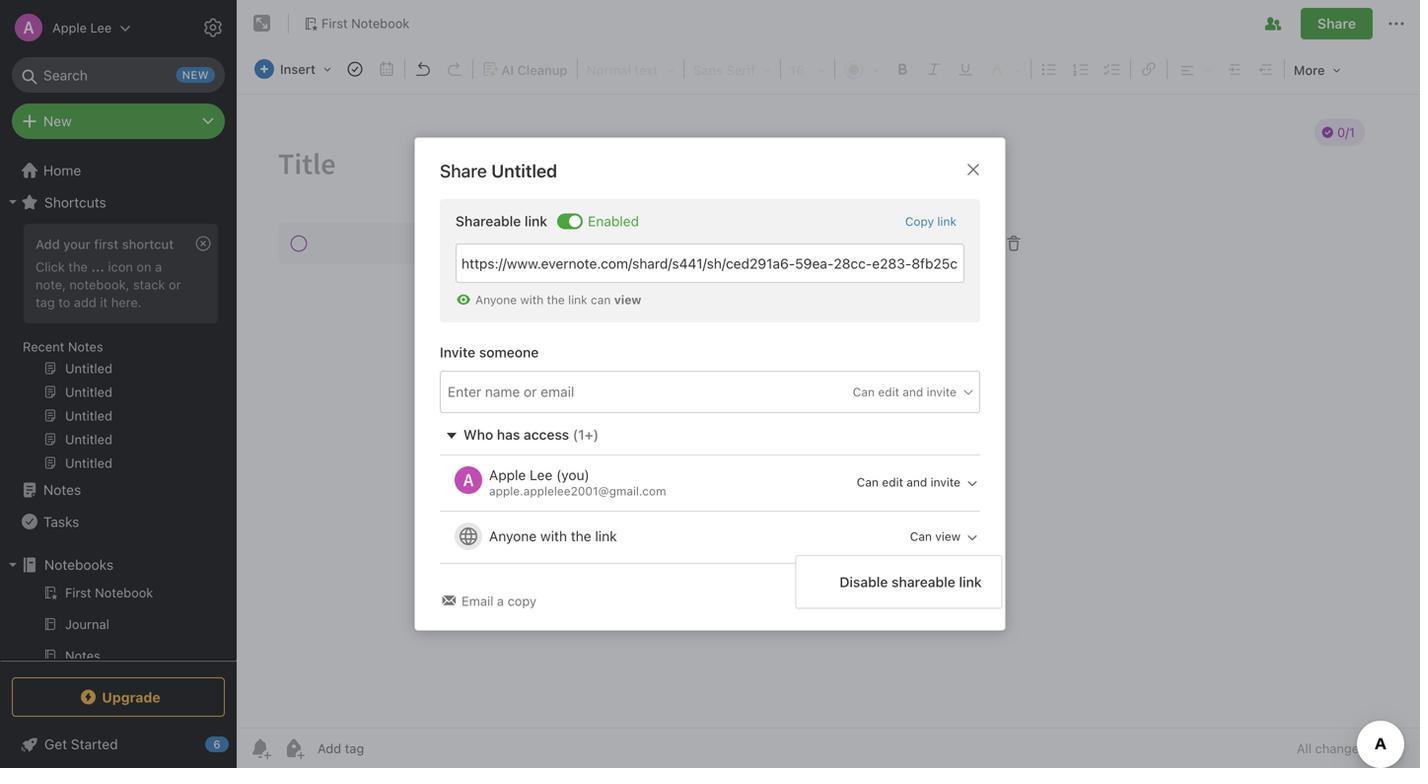 Task type: locate. For each thing, give the bounding box(es) containing it.
copy link
[[905, 215, 957, 228]]

new button
[[12, 104, 225, 139]]

invite inside 'can edit and invite' field
[[931, 475, 961, 489]]

1 horizontal spatial a
[[497, 594, 504, 609]]

1 vertical spatial group
[[0, 581, 228, 707]]

highlight image
[[982, 55, 1029, 83]]

recent notes
[[23, 339, 103, 354]]

untitled
[[492, 160, 558, 182]]

link left can
[[568, 293, 588, 307]]

1 vertical spatial with
[[541, 528, 567, 545]]

who
[[464, 427, 493, 443]]

notes right recent
[[68, 339, 103, 354]]

with for anyone with the link
[[541, 528, 567, 545]]

0 vertical spatial anyone
[[476, 293, 517, 307]]

2 vertical spatial can
[[910, 530, 932, 544]]

link right copy
[[938, 215, 957, 228]]

0 vertical spatial group
[[0, 218, 228, 482]]

share button
[[1301, 8, 1373, 39]]

can edit and invite for 'can edit and invite' field
[[857, 475, 961, 489]]

0 vertical spatial can
[[853, 385, 875, 399]]

invite
[[927, 385, 957, 399], [931, 475, 961, 489]]

0 horizontal spatial the
[[68, 259, 88, 274]]

anyone
[[476, 293, 517, 307], [489, 528, 537, 545]]

2 horizontal spatial the
[[571, 528, 592, 545]]

edit for 'can edit and invite' field
[[882, 475, 904, 489]]

can edit and invite up the can view field
[[857, 475, 961, 489]]

the down apple.applelee2001@gmail.com
[[571, 528, 592, 545]]

None search field
[[26, 57, 211, 93]]

the
[[68, 259, 88, 274], [547, 293, 565, 307], [571, 528, 592, 545]]

notes inside group
[[68, 339, 103, 354]]

share up shareable
[[440, 160, 487, 182]]

apple.applelee2001@gmail.com
[[489, 484, 666, 498]]

0 vertical spatial can edit and invite
[[853, 385, 957, 399]]

a right the on
[[155, 259, 162, 274]]

the left can
[[547, 293, 565, 307]]

notebook,
[[69, 277, 130, 292]]

with
[[520, 293, 544, 307], [541, 528, 567, 545]]

2 group from the top
[[0, 581, 228, 707]]

and up 'can edit and invite' field
[[903, 385, 924, 399]]

group
[[0, 218, 228, 482], [0, 581, 228, 707]]

the left ...
[[68, 259, 88, 274]]

shortcut
[[122, 237, 174, 252]]

add a reminder image
[[249, 737, 272, 761]]

1 vertical spatial invite
[[931, 475, 961, 489]]

first
[[322, 16, 348, 31]]

icon
[[108, 259, 133, 274]]

and for 'can edit and invite' field
[[907, 475, 928, 489]]

1 vertical spatial a
[[497, 594, 504, 609]]

can inside field
[[910, 530, 932, 544]]

tree
[[0, 155, 237, 769]]

and up the can view field
[[907, 475, 928, 489]]

link inside button
[[938, 215, 957, 228]]

has
[[497, 427, 520, 443]]

2 vertical spatial the
[[571, 528, 592, 545]]

icon on a note, notebook, stack or tag to add it here.
[[36, 259, 181, 310]]

0 vertical spatial share
[[1318, 15, 1357, 32]]

with for anyone with the link can view
[[520, 293, 544, 307]]

apple
[[489, 467, 526, 483]]

edit
[[878, 385, 900, 399], [882, 475, 904, 489]]

link left shared link switcher image
[[525, 213, 548, 229]]

1 vertical spatial anyone
[[489, 528, 537, 545]]

expand notebooks image
[[5, 557, 21, 573]]

share
[[1318, 15, 1357, 32], [440, 160, 487, 182]]

heading level image
[[580, 55, 682, 83]]

notebook
[[351, 16, 410, 31]]

recent
[[23, 339, 64, 354]]

1 horizontal spatial share
[[1318, 15, 1357, 32]]

access
[[524, 427, 569, 443]]

invite someone
[[440, 344, 539, 361]]

1 vertical spatial share
[[440, 160, 487, 182]]

1 vertical spatial the
[[547, 293, 565, 307]]

edit inside 'select permission' field
[[878, 385, 900, 399]]

your
[[63, 237, 91, 252]]

more image
[[1287, 55, 1348, 83]]

here.
[[111, 295, 142, 310]]

first notebook button
[[297, 10, 417, 37]]

and inside field
[[907, 475, 928, 489]]

0 vertical spatial edit
[[878, 385, 900, 399]]

with up someone
[[520, 293, 544, 307]]

...
[[91, 259, 104, 274]]

a left copy
[[497, 594, 504, 609]]

with down apple.applelee2001@gmail.com
[[541, 528, 567, 545]]

can inside field
[[857, 475, 879, 489]]

(1+)
[[573, 427, 599, 443]]

can up shareable
[[910, 530, 932, 544]]

1 horizontal spatial the
[[547, 293, 565, 307]]

link up sharing
[[959, 574, 982, 590]]

notes
[[68, 339, 103, 354], [43, 482, 81, 498]]

0 horizontal spatial a
[[155, 259, 162, 274]]

settings image
[[201, 16, 225, 39]]

group containing add your first shortcut
[[0, 218, 228, 482]]

share for share
[[1318, 15, 1357, 32]]

and inside 'select permission' field
[[903, 385, 924, 399]]

edit up the can view field
[[882, 475, 904, 489]]

invite
[[440, 344, 476, 361]]

1 group from the top
[[0, 218, 228, 482]]

can up the can view field
[[857, 475, 879, 489]]

link
[[525, 213, 548, 229], [938, 215, 957, 228], [568, 293, 588, 307], [595, 528, 617, 545], [959, 574, 982, 590]]

click
[[36, 259, 65, 274]]

a
[[155, 259, 162, 274], [497, 594, 504, 609]]

1 vertical spatial and
[[907, 475, 928, 489]]

share up more image
[[1318, 15, 1357, 32]]

1 vertical spatial view
[[936, 530, 961, 544]]

can
[[853, 385, 875, 399], [857, 475, 879, 489], [910, 530, 932, 544]]

Shared URL text field
[[456, 244, 965, 283]]

notes up tasks
[[43, 482, 81, 498]]

0 vertical spatial notes
[[68, 339, 103, 354]]

0 vertical spatial a
[[155, 259, 162, 274]]

can edit and invite inside field
[[857, 475, 961, 489]]

tasks button
[[0, 506, 228, 538]]

copy
[[508, 594, 537, 609]]

1 horizontal spatial view
[[936, 530, 961, 544]]

and for 'select permission' field
[[903, 385, 924, 399]]

the for anyone with the link
[[571, 528, 592, 545]]

tasks
[[43, 514, 79, 530]]

0 vertical spatial invite
[[927, 385, 957, 399]]

font color image
[[838, 55, 887, 83]]

expand note image
[[251, 12, 274, 36]]

0 vertical spatial view
[[614, 293, 642, 307]]

view
[[614, 293, 642, 307], [936, 530, 961, 544]]

link down apple.applelee2001@gmail.com
[[595, 528, 617, 545]]

anyone down apple
[[489, 528, 537, 545]]

home
[[43, 162, 81, 179]]

edit up 'can edit and invite' field
[[878, 385, 900, 399]]

0 vertical spatial the
[[68, 259, 88, 274]]

invite inside 'select permission' field
[[927, 385, 957, 399]]

undo image
[[409, 55, 437, 83]]

edit inside field
[[882, 475, 904, 489]]

can edit and invite
[[853, 385, 957, 399], [857, 475, 961, 489]]

can edit and invite up 'can edit and invite' field
[[853, 385, 957, 399]]

tag
[[36, 295, 55, 310]]

close image
[[962, 158, 986, 182]]

can up 'can edit and invite' field
[[853, 385, 875, 399]]

add tag image
[[282, 737, 306, 761]]

all
[[1297, 741, 1312, 756]]

anyone with the link
[[489, 528, 617, 545]]

disable shareable link
[[840, 574, 982, 590]]

anyone up invite someone
[[476, 293, 517, 307]]

0 vertical spatial with
[[520, 293, 544, 307]]

a inside button
[[497, 594, 504, 609]]

0 horizontal spatial share
[[440, 160, 487, 182]]

add
[[74, 295, 97, 310]]

Note Editor text field
[[237, 95, 1421, 728]]

1 vertical spatial can edit and invite
[[857, 475, 961, 489]]

Apple Lee (you) Access dropdown field
[[819, 473, 980, 491]]

edit for 'select permission' field
[[878, 385, 900, 399]]

can edit and invite inside 'select permission' field
[[853, 385, 957, 399]]

0 vertical spatial and
[[903, 385, 924, 399]]

view up shareable
[[936, 530, 961, 544]]

copy
[[905, 215, 934, 228]]

1 vertical spatial edit
[[882, 475, 904, 489]]

shortcuts
[[44, 194, 106, 210]]

share inside share button
[[1318, 15, 1357, 32]]

and
[[903, 385, 924, 399], [907, 475, 928, 489]]

1 vertical spatial can
[[857, 475, 879, 489]]

notebooks link
[[0, 550, 228, 581]]

view right can
[[614, 293, 642, 307]]



Task type: describe. For each thing, give the bounding box(es) containing it.
invite for 'select permission' field
[[927, 385, 957, 399]]

alignment image
[[1170, 55, 1219, 83]]

1 vertical spatial notes
[[43, 482, 81, 498]]

anyone for anyone with the link
[[489, 528, 537, 545]]

it
[[100, 295, 108, 310]]

changes
[[1316, 741, 1366, 756]]

home link
[[0, 155, 237, 186]]

anyone with the link can view
[[476, 293, 642, 307]]

first
[[94, 237, 119, 252]]

can inside 'select permission' field
[[853, 385, 875, 399]]

saved
[[1370, 741, 1405, 756]]

stop
[[905, 594, 933, 609]]

Search text field
[[26, 57, 211, 93]]

view inside field
[[936, 530, 961, 544]]

note,
[[36, 277, 66, 292]]

a inside icon on a note, notebook, stack or tag to add it here.
[[155, 259, 162, 274]]

email
[[462, 594, 494, 609]]

Can view field
[[819, 528, 980, 545]]

stop sharing
[[905, 594, 981, 609]]

first notebook
[[322, 16, 410, 31]]

upgrade
[[102, 689, 161, 706]]

Select permission field
[[815, 383, 976, 401]]

new
[[43, 113, 72, 129]]

shareable link
[[456, 213, 548, 229]]

can
[[591, 293, 611, 307]]

notebooks
[[44, 557, 114, 573]]

shortcuts button
[[0, 186, 228, 218]]

(you)
[[556, 467, 590, 483]]

stop sharing button
[[905, 592, 981, 611]]

shared link switcher image
[[569, 216, 581, 227]]

enabled
[[588, 213, 639, 229]]

can edit and invite for 'select permission' field
[[853, 385, 957, 399]]

email a copy button
[[440, 592, 541, 611]]

upgrade button
[[12, 678, 225, 717]]

0 horizontal spatial view
[[614, 293, 642, 307]]

the for anyone with the link can view
[[547, 293, 565, 307]]

tree containing home
[[0, 155, 237, 769]]

sharing
[[936, 594, 981, 609]]

notes link
[[0, 475, 228, 506]]

anyone for anyone with the link can view
[[476, 293, 517, 307]]

share untitled
[[440, 160, 558, 182]]

task image
[[341, 55, 369, 83]]

add
[[36, 237, 60, 252]]

can for apple lee (you)
[[857, 475, 879, 489]]

or
[[169, 277, 181, 292]]

click the ...
[[36, 259, 104, 274]]

shareable
[[892, 574, 956, 590]]

stack
[[133, 277, 165, 292]]

lee
[[530, 467, 553, 483]]

email a copy
[[462, 594, 537, 609]]

someone
[[479, 344, 539, 361]]

apple lee (you) apple.applelee2001@gmail.com
[[489, 467, 666, 498]]

share for share untitled
[[440, 160, 487, 182]]

disable shareable link link
[[797, 568, 1002, 596]]

add your first shortcut
[[36, 237, 174, 252]]

all changes saved
[[1297, 741, 1405, 756]]

on
[[137, 259, 151, 274]]

disable
[[840, 574, 888, 590]]

font size image
[[783, 55, 833, 83]]

shareable
[[456, 213, 521, 229]]

to
[[58, 295, 70, 310]]

insert image
[[250, 55, 338, 83]]

can for anyone with the link
[[910, 530, 932, 544]]

can view
[[910, 530, 961, 544]]

the inside group
[[68, 259, 88, 274]]

font family image
[[687, 55, 778, 83]]

Add tag field
[[446, 381, 683, 403]]

copy link button
[[905, 213, 957, 230]]

invite for 'can edit and invite' field
[[931, 475, 961, 489]]

note window element
[[237, 0, 1421, 769]]

who has access (1+)
[[464, 427, 599, 443]]



Task type: vqa. For each thing, say whether or not it's contained in the screenshot.
AND corresponding to Select permission field
yes



